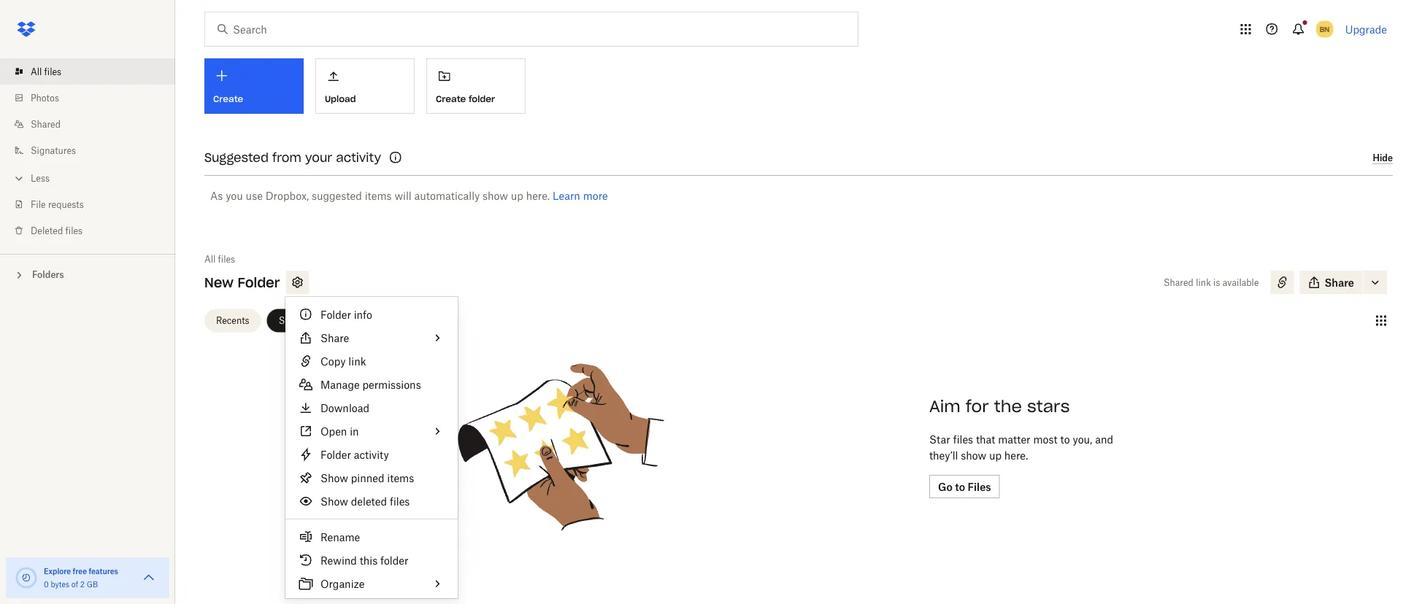 Task type: describe. For each thing, give the bounding box(es) containing it.
pinned
[[351, 472, 385, 485]]

all inside list item
[[31, 66, 42, 77]]

activity inside menu item
[[354, 449, 389, 461]]

items inside menu item
[[387, 472, 414, 485]]

you
[[226, 190, 243, 202]]

0 vertical spatial items
[[365, 190, 392, 202]]

0 vertical spatial show
[[483, 190, 508, 202]]

as
[[210, 190, 223, 202]]

open in
[[321, 425, 359, 438]]

they'll
[[930, 449, 958, 462]]

folder inside menu item
[[380, 555, 408, 567]]

of
[[71, 580, 78, 589]]

rename
[[321, 531, 360, 544]]

files inside deleted files link
[[65, 225, 83, 236]]

create folder button
[[426, 58, 526, 114]]

aim
[[930, 397, 961, 417]]

bytes
[[51, 580, 69, 589]]

1 vertical spatial all files
[[204, 254, 235, 265]]

folder inside button
[[469, 93, 495, 105]]

files inside show deleted files menu item
[[390, 496, 410, 508]]

file requests
[[31, 199, 84, 210]]

deleted
[[351, 496, 387, 508]]

download menu item
[[286, 397, 458, 420]]

show pinned items menu item
[[286, 467, 458, 490]]

and
[[1096, 433, 1114, 446]]

will
[[395, 190, 412, 202]]

deleted
[[31, 225, 63, 236]]

files inside "star files that matter most to you, and they'll show up here."
[[953, 433, 974, 446]]

show for show pinned items
[[321, 472, 348, 485]]

open
[[321, 425, 347, 438]]

star files that matter most to you, and they'll show up here.
[[930, 433, 1114, 462]]

folder info
[[321, 309, 372, 321]]

manage permissions
[[321, 379, 421, 391]]

explore
[[44, 567, 71, 576]]

matter
[[998, 433, 1031, 446]]

automatically
[[414, 190, 480, 202]]

shared link
[[12, 111, 175, 137]]

organize menu item
[[286, 573, 458, 596]]

link for shared
[[1196, 277, 1211, 288]]

show pinned items
[[321, 472, 414, 485]]

star
[[930, 433, 951, 446]]

upgrade
[[1346, 23, 1388, 35]]

that
[[976, 433, 996, 446]]

free
[[73, 567, 87, 576]]

as you use dropbox, suggested items will automatically show up here. learn more
[[210, 190, 608, 202]]

share inside menu item
[[321, 332, 349, 344]]

0
[[44, 580, 49, 589]]

open in menu item
[[286, 420, 458, 443]]

folders button
[[0, 264, 175, 285]]

this
[[360, 555, 378, 567]]

0 vertical spatial all files link
[[12, 58, 175, 85]]

your
[[305, 150, 332, 165]]

suggested
[[204, 150, 269, 165]]

0 horizontal spatial up
[[511, 190, 524, 202]]

learn
[[553, 190, 580, 202]]

shared link is available
[[1164, 277, 1259, 288]]

shared for shared link is available
[[1164, 277, 1194, 288]]

copy
[[321, 355, 346, 368]]

folder for folder activity
[[321, 449, 351, 461]]

here. inside "star files that matter most to you, and they'll show up here."
[[1005, 449, 1029, 462]]

more
[[583, 190, 608, 202]]

1 vertical spatial all files link
[[204, 252, 235, 267]]



Task type: locate. For each thing, give the bounding box(es) containing it.
all files list item
[[0, 58, 175, 85]]

folder info menu item
[[286, 303, 458, 326]]

here. down matter
[[1005, 449, 1029, 462]]

folder right the create
[[469, 93, 495, 105]]

0 vertical spatial here.
[[526, 190, 550, 202]]

from
[[272, 150, 301, 165]]

1 vertical spatial folder
[[321, 309, 351, 321]]

0 horizontal spatial link
[[349, 355, 366, 368]]

recents
[[216, 315, 249, 326]]

photos link
[[12, 85, 175, 111]]

2 vertical spatial folder
[[321, 449, 351, 461]]

show down folder activity
[[321, 472, 348, 485]]

1 horizontal spatial share
[[1325, 276, 1355, 289]]

dropbox,
[[266, 190, 309, 202]]

in
[[350, 425, 359, 438]]

activity right your
[[336, 150, 381, 165]]

1 vertical spatial activity
[[354, 449, 389, 461]]

available
[[1223, 277, 1259, 288]]

1 horizontal spatial show
[[961, 449, 987, 462]]

is
[[1214, 277, 1221, 288]]

shared for shared
[[31, 119, 61, 130]]

list
[[0, 50, 175, 254]]

0 vertical spatial share
[[1325, 276, 1355, 289]]

stars
[[1027, 397, 1070, 417]]

folder down open in the left bottom of the page
[[321, 449, 351, 461]]

1 vertical spatial link
[[349, 355, 366, 368]]

1 horizontal spatial all
[[204, 254, 216, 265]]

create
[[436, 93, 466, 105]]

features
[[89, 567, 118, 576]]

folder settings image
[[289, 274, 306, 291]]

all files link
[[12, 58, 175, 85], [204, 252, 235, 267]]

0 horizontal spatial all files link
[[12, 58, 175, 85]]

quota usage element
[[15, 567, 38, 590]]

show inside "star files that matter most to you, and they'll show up here."
[[961, 449, 987, 462]]

folder
[[238, 274, 280, 291], [321, 309, 351, 321], [321, 449, 351, 461]]

folder inside menu item
[[321, 449, 351, 461]]

deleted files link
[[12, 218, 175, 244]]

less
[[31, 173, 50, 184]]

show deleted files menu item
[[286, 490, 458, 513]]

0 vertical spatial show
[[321, 472, 348, 485]]

0 vertical spatial shared
[[31, 119, 61, 130]]

0 horizontal spatial share
[[321, 332, 349, 344]]

1 horizontal spatial shared
[[1164, 277, 1194, 288]]

items
[[365, 190, 392, 202], [387, 472, 414, 485]]

0 vertical spatial up
[[511, 190, 524, 202]]

0 horizontal spatial here.
[[526, 190, 550, 202]]

link inside menu item
[[349, 355, 366, 368]]

items right the pinned
[[387, 472, 414, 485]]

2 show from the top
[[321, 496, 348, 508]]

0 horizontal spatial all files
[[31, 66, 61, 77]]

show
[[483, 190, 508, 202], [961, 449, 987, 462]]

copy link menu item
[[286, 350, 458, 373]]

1 horizontal spatial link
[[1196, 277, 1211, 288]]

None field
[[0, 0, 107, 16]]

show left deleted
[[321, 496, 348, 508]]

0 horizontal spatial shared
[[31, 119, 61, 130]]

show for show deleted files
[[321, 496, 348, 508]]

new
[[204, 274, 234, 291]]

shared left "is"
[[1164, 277, 1194, 288]]

0 vertical spatial all
[[31, 66, 42, 77]]

0 horizontal spatial folder
[[380, 555, 408, 567]]

gb
[[87, 580, 98, 589]]

info
[[354, 309, 372, 321]]

1 vertical spatial here.
[[1005, 449, 1029, 462]]

for
[[966, 397, 989, 417]]

1 horizontal spatial here.
[[1005, 449, 1029, 462]]

signatures
[[31, 145, 76, 156]]

1 show from the top
[[321, 472, 348, 485]]

folder activity menu item
[[286, 443, 458, 467]]

all files up new
[[204, 254, 235, 265]]

shared down photos
[[31, 119, 61, 130]]

link right copy at the left bottom of the page
[[349, 355, 366, 368]]

1 horizontal spatial all files link
[[204, 252, 235, 267]]

show right automatically
[[483, 190, 508, 202]]

folder right this
[[380, 555, 408, 567]]

manage
[[321, 379, 360, 391]]

0 vertical spatial folder
[[469, 93, 495, 105]]

0 horizontal spatial show
[[483, 190, 508, 202]]

file requests link
[[12, 191, 175, 218]]

all
[[31, 66, 42, 77], [204, 254, 216, 265]]

show down that
[[961, 449, 987, 462]]

1 vertical spatial show
[[321, 496, 348, 508]]

folder for folder info
[[321, 309, 351, 321]]

up
[[511, 190, 524, 202], [990, 449, 1002, 462]]

file
[[31, 199, 46, 210]]

you,
[[1073, 433, 1093, 446]]

show deleted files
[[321, 496, 410, 508]]

shared
[[31, 119, 61, 130], [1164, 277, 1194, 288]]

starred
[[279, 315, 310, 326]]

most
[[1034, 433, 1058, 446]]

2
[[80, 580, 85, 589]]

folder
[[469, 93, 495, 105], [380, 555, 408, 567]]

use
[[246, 190, 263, 202]]

recents button
[[204, 309, 261, 333]]

explore free features 0 bytes of 2 gb
[[44, 567, 118, 589]]

learn more link
[[553, 190, 608, 202]]

all files up photos
[[31, 66, 61, 77]]

less image
[[12, 171, 26, 186]]

share button
[[1300, 271, 1363, 294]]

upgrade link
[[1346, 23, 1388, 35]]

create folder
[[436, 93, 495, 105]]

all files
[[31, 66, 61, 77], [204, 254, 235, 265]]

folder left "folder settings" icon
[[238, 274, 280, 291]]

signatures link
[[12, 137, 175, 164]]

activity
[[336, 150, 381, 165], [354, 449, 389, 461]]

folder left info
[[321, 309, 351, 321]]

files inside the all files list item
[[44, 66, 61, 77]]

all files inside list item
[[31, 66, 61, 77]]

1 horizontal spatial up
[[990, 449, 1002, 462]]

show
[[321, 472, 348, 485], [321, 496, 348, 508]]

requests
[[48, 199, 84, 210]]

rename menu item
[[286, 526, 458, 549]]

0 horizontal spatial all
[[31, 66, 42, 77]]

0 vertical spatial link
[[1196, 277, 1211, 288]]

1 vertical spatial up
[[990, 449, 1002, 462]]

1 vertical spatial folder
[[380, 555, 408, 567]]

deleted files
[[31, 225, 83, 236]]

folder inside menu item
[[321, 309, 351, 321]]

photos
[[31, 92, 59, 103]]

download
[[321, 402, 370, 414]]

0 vertical spatial all files
[[31, 66, 61, 77]]

share menu item
[[286, 326, 458, 350]]

1 horizontal spatial folder
[[469, 93, 495, 105]]

up left learn
[[511, 190, 524, 202]]

rewind this folder
[[321, 555, 408, 567]]

link
[[1196, 277, 1211, 288], [349, 355, 366, 368]]

the
[[994, 397, 1022, 417]]

new folder
[[204, 274, 280, 291]]

suggested
[[312, 190, 362, 202]]

1 vertical spatial all
[[204, 254, 216, 265]]

rewind this folder menu item
[[286, 549, 458, 573]]

0 vertical spatial folder
[[238, 274, 280, 291]]

share
[[1325, 276, 1355, 289], [321, 332, 349, 344]]

0 vertical spatial activity
[[336, 150, 381, 165]]

permissions
[[363, 379, 421, 391]]

to
[[1061, 433, 1070, 446]]

1 vertical spatial shared
[[1164, 277, 1194, 288]]

folder activity
[[321, 449, 389, 461]]

starred button
[[267, 309, 322, 333]]

1 vertical spatial share
[[321, 332, 349, 344]]

aim for the stars
[[930, 397, 1070, 417]]

dropbox image
[[12, 15, 41, 44]]

1 horizontal spatial all files
[[204, 254, 235, 265]]

files
[[44, 66, 61, 77], [65, 225, 83, 236], [218, 254, 235, 265], [953, 433, 974, 446], [390, 496, 410, 508]]

all up new
[[204, 254, 216, 265]]

here. left learn
[[526, 190, 550, 202]]

up inside "star files that matter most to you, and they'll show up here."
[[990, 449, 1002, 462]]

shared inside shared link
[[31, 119, 61, 130]]

folders
[[32, 269, 64, 280]]

all files link up new
[[204, 252, 235, 267]]

list containing all files
[[0, 50, 175, 254]]

up down that
[[990, 449, 1002, 462]]

1 vertical spatial items
[[387, 472, 414, 485]]

all files link up shared link
[[12, 58, 175, 85]]

here.
[[526, 190, 550, 202], [1005, 449, 1029, 462]]

link left "is"
[[1196, 277, 1211, 288]]

items left will
[[365, 190, 392, 202]]

all up photos
[[31, 66, 42, 77]]

suggested from your activity
[[204, 150, 381, 165]]

copy link
[[321, 355, 366, 368]]

manage permissions menu item
[[286, 373, 458, 397]]

share inside button
[[1325, 276, 1355, 289]]

activity up show pinned items menu item
[[354, 449, 389, 461]]

rewind
[[321, 555, 357, 567]]

link for copy
[[349, 355, 366, 368]]

1 vertical spatial show
[[961, 449, 987, 462]]

organize
[[321, 578, 365, 590]]



Task type: vqa. For each thing, say whether or not it's contained in the screenshot.
here. to the bottom
yes



